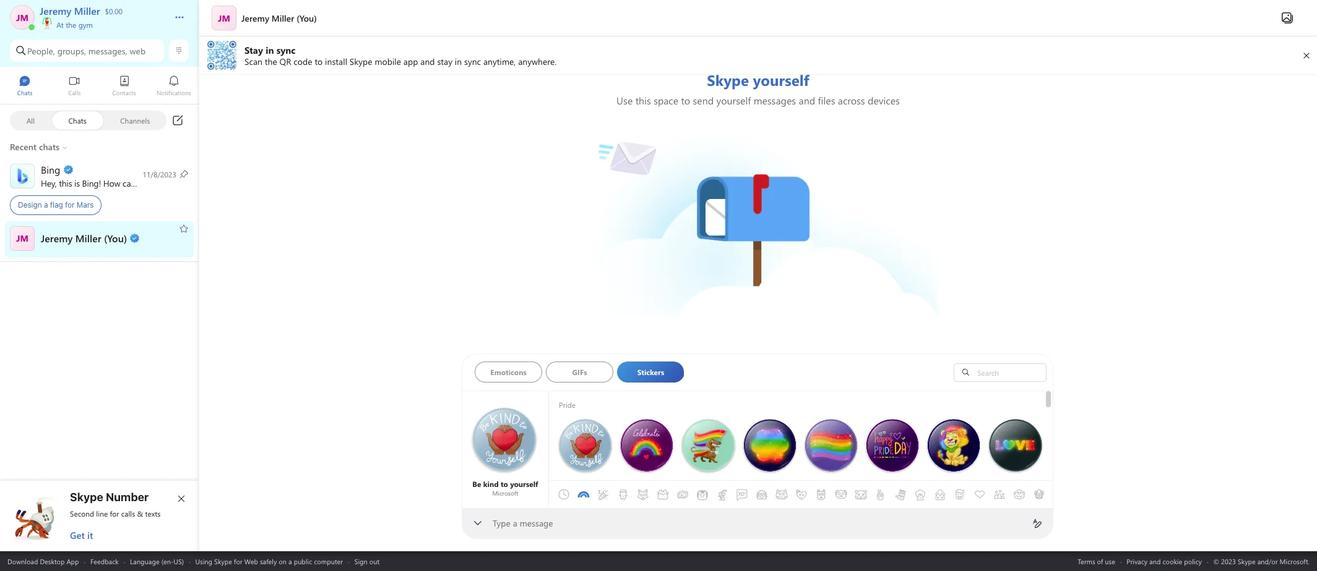Task type: vqa. For each thing, say whether or not it's contained in the screenshot.
do
no



Task type: describe. For each thing, give the bounding box(es) containing it.
sign out link
[[354, 557, 380, 567]]

1 horizontal spatial skype
[[214, 557, 232, 567]]

0 horizontal spatial for
[[65, 201, 75, 210]]

on
[[279, 557, 287, 567]]

i
[[138, 177, 140, 189]]

chats
[[68, 115, 87, 125]]

hey, this is bing ! how can i help you today?
[[41, 177, 203, 189]]

second
[[70, 509, 94, 519]]

Search text field
[[974, 367, 1043, 378]]

second line for calls & texts
[[70, 509, 161, 519]]

using skype for web safely on a public computer
[[195, 557, 343, 567]]

using skype for web safely on a public computer link
[[195, 557, 343, 567]]

design
[[18, 201, 42, 210]]

skype number element
[[11, 491, 189, 542]]

how
[[103, 177, 120, 189]]

calls
[[121, 509, 135, 519]]

terms of use link
[[1078, 557, 1115, 567]]

can
[[123, 177, 136, 189]]

using
[[195, 557, 212, 567]]

you
[[161, 177, 174, 189]]

&
[[137, 509, 143, 519]]

language (en-us)
[[130, 557, 184, 567]]

download desktop app
[[7, 557, 79, 567]]

flag
[[50, 201, 63, 210]]

web
[[130, 45, 146, 57]]

help
[[142, 177, 158, 189]]

us)
[[174, 557, 184, 567]]

sign
[[354, 557, 368, 567]]

sign out
[[354, 557, 380, 567]]

groups,
[[57, 45, 86, 57]]

(en-
[[161, 557, 174, 567]]

hey,
[[41, 177, 57, 189]]

2 vertical spatial tab list
[[554, 464, 1168, 526]]

for for second line for calls & texts
[[110, 509, 119, 519]]

terms
[[1078, 557, 1095, 567]]

at the gym button
[[40, 17, 162, 203]]

number
[[106, 491, 149, 504]]

download desktop app link
[[7, 557, 79, 567]]

cookie
[[1163, 557, 1182, 567]]

privacy and cookie policy
[[1127, 557, 1202, 567]]

desktop
[[40, 557, 65, 567]]

this
[[59, 177, 72, 189]]

for for using skype for web safely on a public computer
[[234, 557, 242, 567]]

feedback
[[90, 557, 119, 567]]

the
[[66, 20, 76, 30]]

feedback link
[[90, 557, 119, 567]]

at
[[56, 20, 64, 30]]

language (en-us) link
[[130, 557, 184, 567]]

channels
[[120, 115, 150, 125]]

bing
[[82, 177, 99, 189]]

a for flag
[[44, 201, 48, 210]]



Task type: locate. For each thing, give the bounding box(es) containing it.
1 vertical spatial a
[[513, 518, 517, 530]]

skype number
[[70, 491, 149, 504]]

of
[[1097, 557, 1103, 567]]

get
[[70, 530, 85, 542]]

0 vertical spatial a
[[44, 201, 48, 210]]

a for message
[[513, 518, 517, 530]]

gym
[[78, 20, 93, 30]]

mars
[[77, 201, 94, 210]]

1 vertical spatial for
[[110, 509, 119, 519]]

language
[[130, 557, 159, 567]]

1 vertical spatial tab list
[[475, 362, 932, 387]]

0 horizontal spatial a
[[44, 201, 48, 210]]

it
[[87, 530, 93, 542]]

get it
[[70, 530, 93, 542]]

message
[[520, 518, 553, 530]]

out
[[369, 557, 380, 567]]

2 horizontal spatial for
[[234, 557, 242, 567]]

a
[[44, 201, 48, 210], [513, 518, 517, 530], [288, 557, 292, 567]]

1 vertical spatial skype
[[214, 557, 232, 567]]

line
[[96, 509, 108, 519]]

type a message
[[493, 518, 553, 530]]

for
[[65, 201, 75, 210], [110, 509, 119, 519], [234, 557, 242, 567]]

use
[[1105, 557, 1115, 567]]

for inside skype number element
[[110, 509, 119, 519]]

Type a message text field
[[493, 518, 1023, 531]]

download
[[7, 557, 38, 567]]

safely
[[260, 557, 277, 567]]

0 horizontal spatial skype
[[70, 491, 103, 504]]

web
[[244, 557, 258, 567]]

design a flag for mars
[[18, 201, 94, 210]]

privacy and cookie policy link
[[1127, 557, 1202, 567]]

texts
[[145, 509, 161, 519]]

skype
[[70, 491, 103, 504], [214, 557, 232, 567]]

0 vertical spatial skype
[[70, 491, 103, 504]]

for right line
[[110, 509, 119, 519]]

people, groups, messages, web button
[[10, 40, 164, 62]]

0 vertical spatial tab list
[[0, 70, 199, 104]]

tab list
[[0, 70, 199, 104], [475, 362, 932, 387], [554, 464, 1168, 526]]

for right flag
[[65, 201, 75, 210]]

terms of use
[[1078, 557, 1115, 567]]

2 vertical spatial a
[[288, 557, 292, 567]]

1 horizontal spatial a
[[288, 557, 292, 567]]

public
[[294, 557, 312, 567]]

at the gym
[[54, 20, 93, 30]]

0 vertical spatial for
[[65, 201, 75, 210]]

a right type
[[513, 518, 517, 530]]

type
[[493, 518, 511, 530]]

policy
[[1184, 557, 1202, 567]]

app
[[67, 557, 79, 567]]

!
[[99, 177, 101, 189]]

today?
[[177, 177, 201, 189]]

privacy
[[1127, 557, 1148, 567]]

messages,
[[88, 45, 127, 57]]

a right on on the bottom left of page
[[288, 557, 292, 567]]

2 vertical spatial for
[[234, 557, 242, 567]]

skype up second
[[70, 491, 103, 504]]

2 horizontal spatial a
[[513, 518, 517, 530]]

and
[[1149, 557, 1161, 567]]

for left web
[[234, 557, 242, 567]]

1 horizontal spatial for
[[110, 509, 119, 519]]

skype right using
[[214, 557, 232, 567]]

computer
[[314, 557, 343, 567]]

people,
[[27, 45, 55, 57]]

a left flag
[[44, 201, 48, 210]]

is
[[74, 177, 80, 189]]

all
[[26, 115, 35, 125]]

people, groups, messages, web
[[27, 45, 146, 57]]



